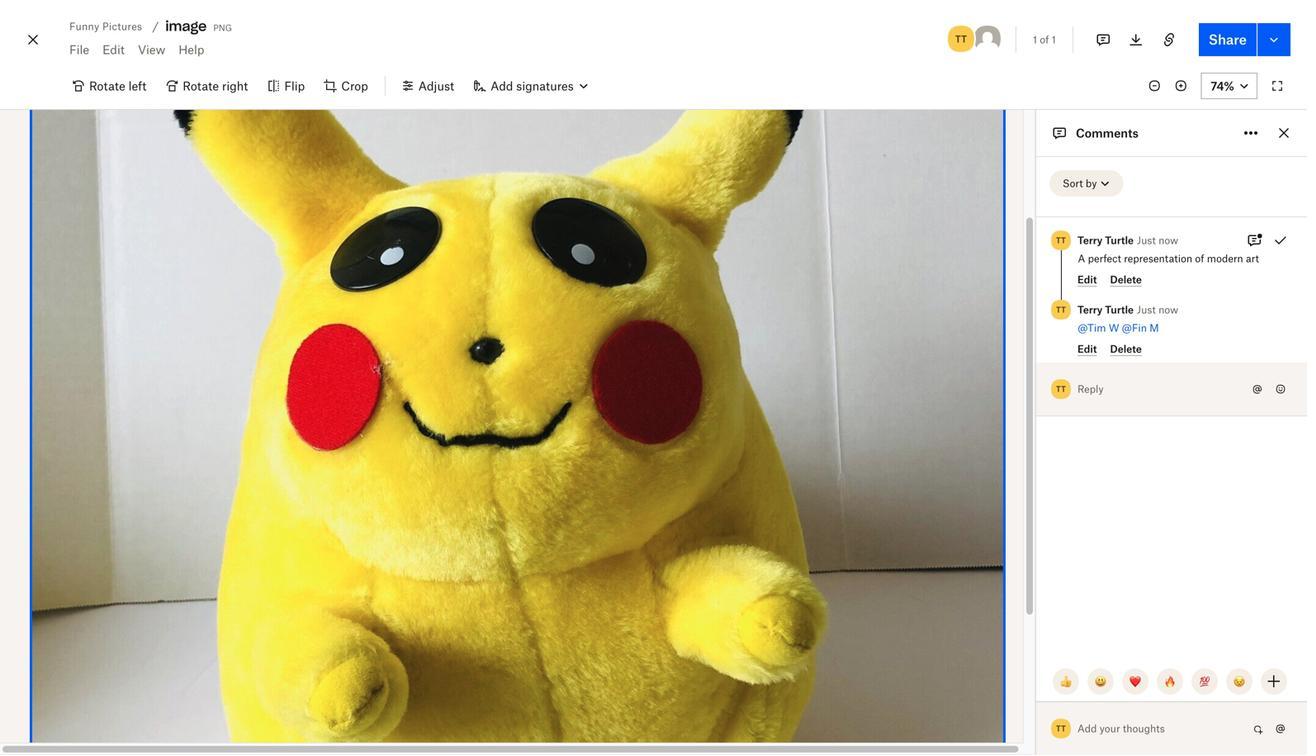 Task type: locate. For each thing, give the bounding box(es) containing it.
edit button for second delete button
[[1078, 343, 1098, 356]]

1 horizontal spatial of
[[1196, 252, 1205, 265]]

0 vertical spatial terry
[[1078, 234, 1103, 247]]

add inside popup button
[[491, 79, 513, 93]]

0 vertical spatial turtle
[[1106, 234, 1134, 247]]

share
[[1209, 31, 1247, 48]]

😃
[[1095, 675, 1107, 689]]

1 vertical spatial of
[[1196, 252, 1205, 265]]

of
[[1040, 33, 1050, 46], [1196, 252, 1205, 265]]

2 vertical spatial edit
[[1078, 343, 1098, 355]]

delete down perfect at the right of the page
[[1111, 273, 1142, 286]]

terry up a at right
[[1078, 234, 1103, 247]]

flip
[[284, 79, 305, 93]]

1 edit button from the top
[[1078, 273, 1098, 287]]

2 edit button from the top
[[1078, 343, 1098, 356]]

png
[[213, 19, 232, 33]]

1 vertical spatial now
[[1159, 304, 1179, 316]]

adjust
[[419, 79, 454, 93]]

1 just from the top
[[1138, 234, 1156, 247]]

2 just from the top
[[1138, 304, 1156, 316]]

1 terry from the top
[[1078, 234, 1103, 247]]

w
[[1109, 322, 1120, 334]]

1 horizontal spatial add
[[1078, 722, 1097, 735]]

0 horizontal spatial add
[[491, 79, 513, 93]]

rotate right
[[183, 79, 248, 93]]

delete for second delete button
[[1111, 343, 1142, 355]]

😣
[[1234, 675, 1246, 689]]

delete button
[[1111, 273, 1142, 287], [1111, 343, 1142, 356]]

2 turtle from the top
[[1106, 304, 1134, 316]]

😣 button
[[1227, 668, 1253, 695]]

now inside terry turtle just now @tim w @fin m
[[1159, 304, 1179, 316]]

🔥 button
[[1157, 668, 1184, 695]]

view
[[138, 43, 165, 57]]

0 vertical spatial just
[[1138, 234, 1156, 247]]

just inside terry turtle just now @tim w @fin m
[[1138, 304, 1156, 316]]

rotate inside rotate left button
[[89, 79, 125, 93]]

rotate inside rotate right button
[[183, 79, 219, 93]]

0 horizontal spatial of
[[1040, 33, 1050, 46]]

add left your
[[1078, 722, 1097, 735]]

1 vertical spatial delete
[[1111, 343, 1142, 355]]

2 now from the top
[[1159, 304, 1179, 316]]

just for terry turtle just now @tim w @fin m
[[1138, 304, 1156, 316]]

2 terry from the top
[[1078, 304, 1103, 316]]

just up representation
[[1138, 234, 1156, 247]]

/
[[152, 19, 159, 33]]

2 delete from the top
[[1111, 343, 1142, 355]]

now
[[1159, 234, 1179, 247], [1159, 304, 1179, 316]]

funny
[[69, 20, 100, 33]]

tt inside button
[[956, 32, 968, 45]]

1 vertical spatial add
[[1078, 722, 1097, 735]]

edit for second delete button from the bottom of the page
[[1078, 273, 1098, 286]]

Reply text field
[[1078, 376, 1248, 402]]

1 now from the top
[[1159, 234, 1179, 247]]

edit down funny pictures dropdown button
[[103, 43, 125, 57]]

👍 button
[[1053, 668, 1080, 695]]

1 vertical spatial terry
[[1078, 304, 1103, 316]]

0 vertical spatial delete button
[[1111, 273, 1142, 287]]

terry turtle just now
[[1078, 234, 1179, 247]]

edit button
[[1078, 273, 1098, 287], [1078, 343, 1098, 356]]

add
[[491, 79, 513, 93], [1078, 722, 1097, 735]]

@fin
[[1123, 322, 1147, 334]]

tt
[[956, 32, 968, 45], [1057, 235, 1066, 245], [1057, 304, 1066, 315], [1057, 384, 1066, 394], [1057, 723, 1066, 734]]

delete button down '@fin'
[[1111, 343, 1142, 356]]

2 rotate from the left
[[183, 79, 219, 93]]

close right sidebar image
[[1275, 123, 1295, 143]]

delete for second delete button from the bottom of the page
[[1111, 273, 1142, 286]]

terry inside terry turtle just now @tim w @fin m
[[1078, 304, 1103, 316]]

add your thoughts
[[1078, 722, 1165, 735]]

1
[[1033, 33, 1038, 46], [1052, 33, 1056, 46]]

thoughts
[[1123, 722, 1165, 735]]

edit
[[103, 43, 125, 57], [1078, 273, 1098, 286], [1078, 343, 1098, 355]]

1 vertical spatial edit
[[1078, 273, 1098, 286]]

terry
[[1078, 234, 1103, 247], [1078, 304, 1103, 316]]

reply
[[1078, 383, 1104, 395]]

1 turtle from the top
[[1106, 234, 1134, 247]]

rotate left button
[[63, 73, 156, 99]]

2 1 from the left
[[1052, 33, 1056, 46]]

turtle
[[1106, 234, 1134, 247], [1106, 304, 1134, 316]]

a
[[1078, 252, 1086, 265]]

terry up @tim
[[1078, 304, 1103, 316]]

0 horizontal spatial 1
[[1033, 33, 1038, 46]]

edit button
[[96, 36, 131, 63]]

funny pictures
[[69, 20, 142, 33]]

0 horizontal spatial rotate
[[89, 79, 125, 93]]

rotate
[[89, 79, 125, 93], [183, 79, 219, 93]]

sort by button
[[1050, 170, 1124, 197]]

1 rotate from the left
[[89, 79, 125, 93]]

1 vertical spatial delete button
[[1111, 343, 1142, 356]]

now for terry turtle just now @tim w @fin m
[[1159, 304, 1179, 316]]

0 vertical spatial now
[[1159, 234, 1179, 247]]

turtle for terry turtle just now
[[1106, 234, 1134, 247]]

1 horizontal spatial rotate
[[183, 79, 219, 93]]

delete button down perfect at the right of the page
[[1111, 273, 1142, 287]]

rotate left left
[[89, 79, 125, 93]]

1 vertical spatial just
[[1138, 304, 1156, 316]]

💯
[[1200, 675, 1211, 689]]

0 vertical spatial add
[[491, 79, 513, 93]]

1 horizontal spatial 1
[[1052, 33, 1056, 46]]

turtle up "w"
[[1106, 304, 1134, 316]]

1 vertical spatial turtle
[[1106, 304, 1134, 316]]

0 vertical spatial edit button
[[1078, 273, 1098, 287]]

1 vertical spatial edit button
[[1078, 343, 1098, 356]]

your
[[1100, 722, 1121, 735]]

delete
[[1111, 273, 1142, 286], [1111, 343, 1142, 355]]

just
[[1138, 234, 1156, 247], [1138, 304, 1156, 316]]

add left signatures
[[491, 79, 513, 93]]

add for add your thoughts
[[1078, 722, 1097, 735]]

edit button down a at right
[[1078, 273, 1098, 287]]

now up a perfect representation of modern art
[[1159, 234, 1179, 247]]

1 1 from the left
[[1033, 33, 1038, 46]]

turtle inside terry turtle just now @tim w @fin m
[[1106, 304, 1134, 316]]

just up m
[[1138, 304, 1156, 316]]

left
[[129, 79, 146, 93]]

❤️
[[1130, 675, 1142, 689]]

pictures
[[102, 20, 142, 33]]

sort
[[1063, 177, 1084, 190]]

0 vertical spatial edit
[[103, 43, 125, 57]]

crop button
[[315, 73, 378, 99]]

edit button down @tim
[[1078, 343, 1098, 356]]

now up m
[[1159, 304, 1179, 316]]

turtle up perfect at the right of the page
[[1106, 234, 1134, 247]]

rotate right button
[[156, 73, 258, 99]]

rotate left right
[[183, 79, 219, 93]]

0 vertical spatial delete
[[1111, 273, 1142, 286]]

delete down '@fin'
[[1111, 343, 1142, 355]]

edit down @tim
[[1078, 343, 1098, 355]]

1 delete from the top
[[1111, 273, 1142, 286]]

0 vertical spatial of
[[1040, 33, 1050, 46]]

edit down a at right
[[1078, 273, 1098, 286]]

tt button
[[947, 24, 976, 54]]



Task type: describe. For each thing, give the bounding box(es) containing it.
sort by
[[1063, 177, 1097, 190]]

1 delete button from the top
[[1111, 273, 1142, 287]]

rotate for rotate right
[[183, 79, 219, 93]]

file
[[69, 43, 89, 57]]

1 of 1
[[1033, 33, 1056, 46]]

add your thoughts image
[[1078, 720, 1235, 738]]

😃 button
[[1088, 668, 1114, 695]]

rotate left
[[89, 79, 146, 93]]

close image
[[23, 26, 43, 53]]

funny pictures button
[[63, 17, 149, 36]]

edit for second delete button
[[1078, 343, 1098, 355]]

👍
[[1061, 675, 1072, 689]]

@tim
[[1078, 322, 1107, 334]]

add for add signatures
[[491, 79, 513, 93]]

view button
[[131, 36, 172, 63]]

perfect
[[1088, 252, 1122, 265]]

💯 button
[[1192, 668, 1219, 695]]

🔥
[[1165, 675, 1176, 689]]

signatures
[[517, 79, 574, 93]]

comments
[[1076, 126, 1139, 140]]

turtle for terry turtle just now @tim w @fin m
[[1106, 304, 1134, 316]]

representation
[[1125, 252, 1193, 265]]

edit inside edit popup button
[[103, 43, 125, 57]]

just for terry turtle just now
[[1138, 234, 1156, 247]]

right
[[222, 79, 248, 93]]

terry turtle just now @tim w @fin m
[[1078, 304, 1179, 334]]

modern
[[1208, 252, 1244, 265]]

flip button
[[258, 73, 315, 99]]

now for terry turtle just now
[[1159, 234, 1179, 247]]

reply image
[[1078, 380, 1235, 398]]

file button
[[63, 36, 96, 63]]

Add your thoughts text field
[[1078, 715, 1248, 742]]

share button
[[1199, 23, 1257, 56]]

terry for terry turtle just now @tim w @fin m
[[1078, 304, 1103, 316]]

a perfect representation of modern art
[[1078, 252, 1260, 265]]

help button
[[172, 36, 211, 63]]

add signatures button
[[464, 73, 597, 99]]

2 delete button from the top
[[1111, 343, 1142, 356]]

help
[[179, 43, 204, 57]]

❤️ button
[[1123, 668, 1149, 695]]

terry for terry turtle just now
[[1078, 234, 1103, 247]]

by
[[1086, 177, 1097, 190]]

adjust button
[[392, 73, 464, 99]]

/ image png
[[152, 18, 232, 35]]

add signatures
[[491, 79, 574, 93]]

m
[[1150, 322, 1160, 334]]

crop
[[341, 79, 368, 93]]

74% button
[[1201, 73, 1258, 99]]

image
[[165, 18, 207, 35]]

74%
[[1211, 79, 1235, 93]]

art
[[1247, 252, 1260, 265]]

edit button for second delete button from the bottom of the page
[[1078, 273, 1098, 287]]

rotate for rotate left
[[89, 79, 125, 93]]



Task type: vqa. For each thing, say whether or not it's contained in the screenshot.
Add inside the popup button
yes



